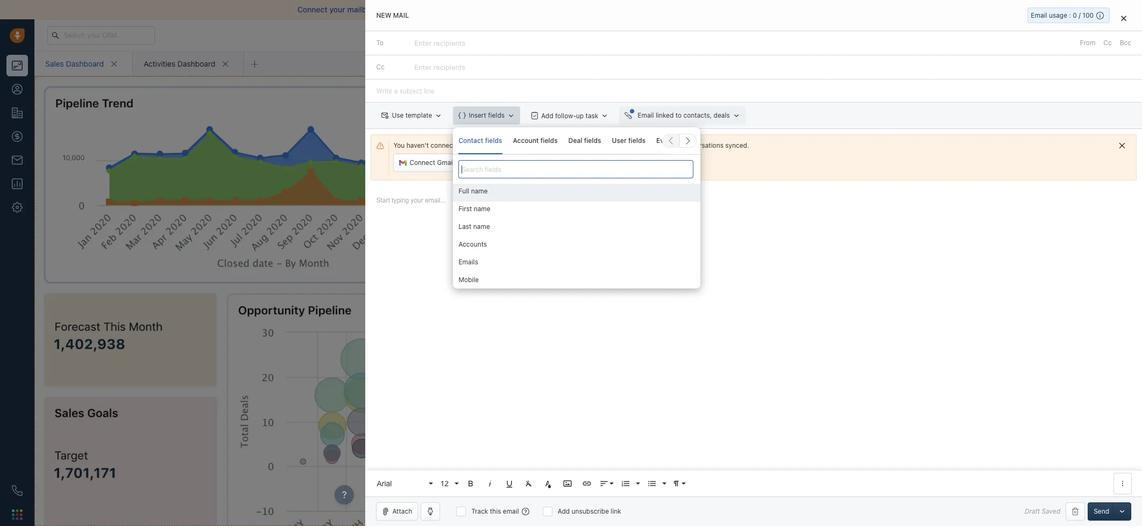 Task type: vqa. For each thing, say whether or not it's contained in the screenshot.
Deals
yes



Task type: describe. For each thing, give the bounding box(es) containing it.
emails
[[459, 258, 478, 266]]

insert fields button
[[453, 107, 520, 125]]

fields for event fields
[[676, 137, 693, 145]]

last
[[459, 223, 472, 231]]

usage
[[1049, 11, 1068, 19]]

first name
[[459, 205, 491, 213]]

draft
[[1025, 508, 1040, 516]]

full name
[[459, 187, 488, 195]]

freshworks switcher image
[[12, 510, 23, 521]]

more misc image
[[1118, 480, 1128, 489]]

last name
[[459, 223, 490, 231]]

clear formatting image
[[524, 480, 534, 489]]

deal fields
[[569, 137, 602, 145]]

haven't
[[407, 142, 429, 150]]

event
[[657, 137, 674, 145]]

21
[[898, 31, 904, 38]]

plans
[[964, 31, 981, 39]]

email image
[[1036, 31, 1044, 40]]

12
[[440, 480, 449, 488]]

unordered list image
[[648, 480, 657, 489]]

bcc
[[1120, 39, 1132, 47]]

to right now
[[642, 142, 648, 150]]

improve
[[386, 5, 415, 14]]

event fields link
[[657, 127, 693, 154]]

mobile
[[459, 276, 479, 284]]

crm.
[[576, 142, 592, 150]]

contact
[[459, 137, 484, 145]]

to left the
[[556, 142, 563, 150]]

from
[[1081, 39, 1096, 47]]

send
[[1094, 508, 1110, 516]]

connect for connect your mailbox to improve deliverability and enable 2-way sync of email conversations.
[[298, 5, 328, 14]]

deliverability
[[417, 5, 462, 14]]

you haven't connected ben.nelson1980@gmail.com to the crm. connect it now to keep your conversations synced.
[[394, 142, 749, 150]]

email linked to contacts, deals button
[[620, 107, 746, 125]]

connect gmail
[[410, 159, 455, 167]]

unsubscribe
[[572, 508, 609, 516]]

phone image
[[12, 486, 23, 497]]

sales
[[45, 59, 64, 68]]

0
[[1073, 11, 1077, 19]]

add for add unsubscribe link
[[558, 508, 570, 516]]

explore
[[939, 31, 963, 39]]

ben.nelson1980@gmail.com
[[465, 142, 555, 150]]

sync
[[529, 5, 546, 14]]

new
[[376, 11, 392, 19]]

add follow-up task
[[541, 112, 599, 120]]

your trial ends in 21 days
[[848, 31, 919, 38]]

linked
[[656, 111, 674, 120]]

accounts
[[459, 241, 487, 249]]

:
[[1070, 11, 1072, 19]]

track
[[472, 508, 488, 516]]

insert fields
[[469, 111, 505, 120]]

connected
[[431, 142, 463, 150]]

enter recipients text field for to
[[415, 35, 468, 52]]

insert link (⌘k) image
[[583, 480, 592, 489]]

name for full name
[[471, 187, 488, 195]]

use template
[[392, 111, 432, 120]]

Search your CRM... text field
[[47, 26, 155, 44]]

days
[[906, 31, 919, 38]]

2 vertical spatial email
[[503, 508, 519, 516]]

mail
[[393, 11, 409, 19]]

of
[[548, 5, 555, 14]]

use
[[392, 111, 404, 120]]

paragraph format image
[[672, 480, 682, 489]]

contact fields
[[459, 137, 502, 145]]

user fields link
[[612, 127, 646, 154]]

task
[[586, 112, 599, 120]]

bold (⌘b) image
[[466, 480, 476, 489]]

2-
[[505, 5, 513, 14]]

dashboard for sales dashboard
[[66, 59, 104, 68]]

send button
[[1088, 503, 1116, 522]]

connect for connect gmail
[[410, 159, 435, 167]]

user fields
[[612, 137, 646, 145]]

1 vertical spatial cc
[[376, 63, 385, 71]]

to
[[376, 39, 384, 47]]

you
[[394, 142, 405, 150]]

conversations
[[681, 142, 724, 150]]

account fields link
[[513, 127, 558, 154]]

add for add follow-up task
[[541, 112, 554, 120]]

arial
[[377, 480, 392, 488]]

this
[[490, 508, 501, 516]]

ends
[[876, 31, 889, 38]]

email for email usage : 0 / 100
[[1031, 11, 1048, 19]]

fields for user fields
[[629, 137, 646, 145]]

connect gmail button
[[394, 154, 460, 172]]

link
[[611, 508, 622, 516]]

activities dashboard
[[144, 59, 215, 68]]

fields for deal fields
[[584, 137, 602, 145]]

deal fields link
[[569, 127, 602, 154]]

enter recipients text field for cc
[[415, 59, 468, 76]]

/
[[1079, 11, 1081, 19]]

add unsubscribe link
[[558, 508, 622, 516]]

explore plans
[[939, 31, 981, 39]]

enable
[[479, 5, 503, 14]]

synced.
[[726, 142, 749, 150]]



Task type: locate. For each thing, give the bounding box(es) containing it.
1 enter recipients text field from the top
[[415, 35, 468, 52]]

0 vertical spatial email
[[1031, 11, 1048, 19]]

0 vertical spatial cc
[[1104, 39, 1112, 47]]

cc left bcc
[[1104, 39, 1112, 47]]

name for first name
[[474, 205, 491, 213]]

name right last
[[474, 223, 490, 231]]

first
[[459, 205, 472, 213]]

your
[[848, 31, 861, 38]]

application
[[366, 186, 1143, 497]]

1 horizontal spatial dashboard
[[177, 59, 215, 68]]

dashboard
[[66, 59, 104, 68], [177, 59, 215, 68]]

enter recipients text field up 'template'
[[415, 59, 468, 76]]

fields
[[488, 111, 505, 120], [485, 137, 502, 145], [541, 137, 558, 145], [584, 137, 602, 145], [629, 137, 646, 145], [676, 137, 693, 145]]

up
[[576, 112, 584, 120]]

email right of
[[557, 5, 576, 14]]

template
[[406, 111, 432, 120]]

connect left mailbox
[[298, 5, 328, 14]]

enter recipients text field down deliverability
[[415, 35, 468, 52]]

0 horizontal spatial cc
[[376, 63, 385, 71]]

it
[[622, 142, 626, 150]]

insert
[[469, 111, 486, 120]]

arial button
[[373, 474, 435, 495]]

fields inside dropdown button
[[488, 111, 505, 120]]

connect
[[298, 5, 328, 14], [594, 142, 620, 150], [410, 159, 435, 167], [481, 159, 507, 167]]

0 horizontal spatial add
[[541, 112, 554, 120]]

name
[[471, 187, 488, 195], [474, 205, 491, 213], [474, 223, 490, 231]]

fields right deal
[[584, 137, 602, 145]]

fields left the
[[541, 137, 558, 145]]

name right full
[[471, 187, 488, 195]]

connect a different email
[[481, 159, 558, 167]]

attach button
[[376, 503, 418, 522]]

your inside dialog
[[666, 142, 680, 150]]

deals
[[714, 111, 730, 120]]

explore plans link
[[933, 29, 987, 41]]

0 vertical spatial your
[[330, 5, 345, 14]]

deal
[[569, 137, 583, 145]]

to
[[377, 5, 384, 14], [676, 111, 682, 120], [556, 142, 563, 150], [642, 142, 648, 150]]

your
[[330, 5, 345, 14], [666, 142, 680, 150]]

0 horizontal spatial your
[[330, 5, 345, 14]]

in
[[891, 31, 896, 38]]

email for email linked to contacts, deals
[[638, 111, 654, 120]]

connect for connect a different email
[[481, 159, 507, 167]]

to right mailbox
[[377, 5, 384, 14]]

dialog containing arial
[[366, 0, 1143, 527]]

close image
[[1122, 15, 1127, 22]]

fields right contact
[[485, 137, 502, 145]]

fields for contact fields
[[485, 137, 502, 145]]

1 horizontal spatial add
[[558, 508, 570, 516]]

0 horizontal spatial dashboard
[[66, 59, 104, 68]]

2 vertical spatial name
[[474, 223, 490, 231]]

2 dashboard from the left
[[177, 59, 215, 68]]

underline (⌘u) image
[[505, 480, 515, 489]]

event fields
[[657, 137, 693, 145]]

connect left "it"
[[594, 142, 620, 150]]

connect down the haven't
[[410, 159, 435, 167]]

align image
[[600, 480, 609, 489]]

text color image
[[544, 480, 553, 489]]

email inside button
[[542, 159, 558, 167]]

way
[[513, 5, 527, 14]]

different
[[514, 159, 540, 167]]

email left usage
[[1031, 11, 1048, 19]]

group containing full name
[[453, 184, 701, 346]]

dashboard right activities
[[177, 59, 215, 68]]

gmail
[[437, 159, 455, 167]]

draft saved
[[1025, 508, 1061, 516]]

1 vertical spatial your
[[666, 142, 680, 150]]

Search fields search field
[[459, 160, 694, 179]]

Enter recipients text field
[[415, 35, 468, 52], [415, 59, 468, 76]]

what's new image
[[1065, 32, 1072, 40]]

email right 'this'
[[503, 508, 519, 516]]

dashboard for activities dashboard
[[177, 59, 215, 68]]

track this email
[[472, 508, 519, 516]]

ordered list image
[[621, 480, 631, 489]]

1 horizontal spatial your
[[666, 142, 680, 150]]

account fields
[[513, 137, 558, 145]]

now
[[628, 142, 640, 150]]

activities
[[144, 59, 175, 68]]

contact fields link
[[459, 127, 502, 154]]

email linked to contacts, deals
[[638, 111, 730, 120]]

user
[[612, 137, 627, 145]]

insert image (⌘p) image
[[563, 480, 573, 489]]

dialog
[[366, 0, 1143, 527]]

Write a subject line text field
[[366, 80, 1143, 102]]

2 enter recipients text field from the top
[[415, 59, 468, 76]]

1 horizontal spatial cc
[[1104, 39, 1112, 47]]

phone element
[[6, 481, 28, 502]]

full
[[459, 187, 470, 195]]

mailbox
[[347, 5, 375, 14]]

fields for insert fields
[[488, 111, 505, 120]]

name right first at the top
[[474, 205, 491, 213]]

100
[[1083, 11, 1094, 19]]

and
[[464, 5, 477, 14]]

to inside button
[[676, 111, 682, 120]]

application containing arial
[[366, 186, 1143, 497]]

1 vertical spatial enter recipients text field
[[415, 59, 468, 76]]

sales dashboard
[[45, 59, 104, 68]]

email
[[1031, 11, 1048, 19], [638, 111, 654, 120]]

use template button
[[376, 107, 448, 125]]

your left mailbox
[[330, 5, 345, 14]]

to right linked
[[676, 111, 682, 120]]

email inside button
[[638, 111, 654, 120]]

dashboard right "sales"
[[66, 59, 104, 68]]

1 horizontal spatial email
[[1031, 11, 1048, 19]]

1 vertical spatial name
[[474, 205, 491, 213]]

email right different
[[542, 159, 558, 167]]

trial
[[863, 31, 874, 38]]

12 button
[[437, 474, 460, 495]]

connect your mailbox link
[[298, 5, 377, 14]]

fields for account fields
[[541, 137, 558, 145]]

your right keep
[[666, 142, 680, 150]]

connect left a
[[481, 159, 507, 167]]

account
[[513, 137, 539, 145]]

1 dashboard from the left
[[66, 59, 104, 68]]

0 horizontal spatial email
[[638, 111, 654, 120]]

new mail
[[376, 11, 409, 19]]

0 vertical spatial enter recipients text field
[[415, 35, 468, 52]]

1 vertical spatial email
[[542, 159, 558, 167]]

add left unsubscribe
[[558, 508, 570, 516]]

fields right the event
[[676, 137, 693, 145]]

0 vertical spatial add
[[541, 112, 554, 120]]

follow-
[[555, 112, 576, 120]]

1 vertical spatial add
[[558, 508, 570, 516]]

email
[[557, 5, 576, 14], [542, 159, 558, 167], [503, 508, 519, 516]]

group
[[453, 184, 701, 346]]

name for last name
[[474, 223, 490, 231]]

cc down to on the left
[[376, 63, 385, 71]]

1 vertical spatial email
[[638, 111, 654, 120]]

italic (⌘i) image
[[486, 480, 495, 489]]

saved
[[1042, 508, 1061, 516]]

add left follow-
[[541, 112, 554, 120]]

0 vertical spatial name
[[471, 187, 488, 195]]

connect your mailbox to improve deliverability and enable 2-way sync of email conversations.
[[298, 5, 630, 14]]

connect a different email button
[[465, 154, 564, 172]]

email usage : 0 / 100
[[1031, 11, 1094, 19]]

fields right "it"
[[629, 137, 646, 145]]

email left linked
[[638, 111, 654, 120]]

0 vertical spatial email
[[557, 5, 576, 14]]

conversations.
[[578, 5, 630, 14]]

contacts,
[[684, 111, 712, 120]]

fields right insert
[[488, 111, 505, 120]]

a
[[509, 159, 512, 167]]

add
[[541, 112, 554, 120], [558, 508, 570, 516]]



